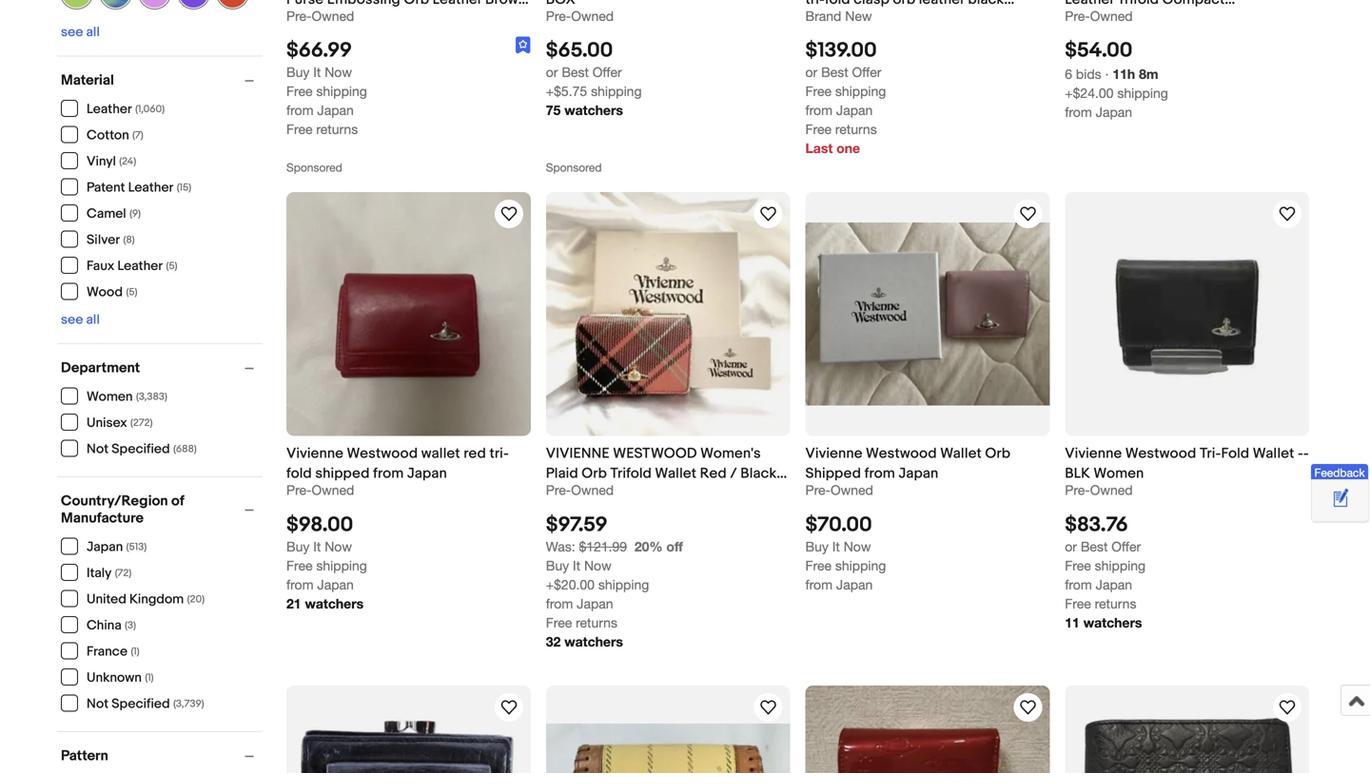 Task type: describe. For each thing, give the bounding box(es) containing it.
(5) inside wood (5)
[[126, 286, 137, 299]]

watch vivienne westwood wallet red tri-fold shipped from japan image
[[498, 203, 520, 226]]

japan inside $70.00 buy it now free shipping from japan
[[837, 577, 873, 593]]

japan inside "$97.59 was: $121.99 20% off buy it now +$20.00 shipping from japan free returns 32 watchers"
[[577, 596, 613, 612]]

buy inside $70.00 buy it now free shipping from japan
[[806, 539, 829, 555]]

unknown (1)
[[87, 671, 154, 687]]

china (3)
[[87, 618, 136, 634]]

vivienne westwood wallet red tri- fold shipped from japan heading
[[286, 446, 509, 483]]

shipping inside buy it now free shipping from japan free returns
[[316, 83, 367, 99]]

or for $83.76
[[1065, 539, 1077, 555]]

+$5.75
[[546, 83, 587, 99]]

11
[[1065, 615, 1080, 631]]

now inside $98.00 buy it now free shipping from japan 21 watchers
[[325, 539, 352, 555]]

department button
[[61, 360, 263, 377]]

(3,383)
[[136, 391, 167, 404]]

buy inside "$97.59 was: $121.99 20% off buy it now +$20.00 shipping from japan free returns 32 watchers"
[[546, 558, 569, 574]]

japan inside $54.00 6 bids · 11h 8m +$24.00 shipping from japan
[[1096, 104, 1133, 120]]

unisex
[[87, 415, 127, 432]]

(1) for france
[[131, 646, 140, 659]]

buy inside $98.00 buy it now free shipping from japan 21 watchers
[[286, 539, 310, 555]]

vivienne westwood tri-fold wallet 13vv110 red clasp orb enamel new japan image
[[806, 686, 1050, 774]]

returns inside $83.76 or best offer free shipping from japan free returns 11 watchers
[[1095, 596, 1137, 612]]

returns inside "$97.59 was: $121.99 20% off buy it now +$20.00 shipping from japan free returns 32 watchers"
[[576, 615, 618, 631]]

watch vivienne westwood wallet orb shipped from japan image
[[1017, 203, 1040, 226]]

$70.00
[[806, 513, 872, 538]]

none text field containing was:
[[546, 539, 627, 555]]

from inside vivienne westwood wallet orb shipped from japan pre-owned
[[865, 466, 896, 483]]

japan inside $83.76 or best offer free shipping from japan free returns 11 watchers
[[1096, 577, 1133, 593]]

shipped
[[315, 466, 370, 483]]

leather down (8)
[[117, 258, 163, 275]]

8m
[[1139, 66, 1159, 82]]

vivienne westwood wallet orb shipped from japan pre-owned
[[806, 446, 1011, 498]]

pattern
[[61, 748, 108, 765]]

shipping inside $139.00 or best offer free shipping from japan free returns last one
[[836, 83, 886, 99]]

75
[[546, 102, 561, 118]]

/
[[730, 466, 737, 483]]

manufacture
[[61, 510, 144, 527]]

wallet
[[421, 446, 460, 463]]

all for 1st see all button from the top
[[86, 24, 100, 40]]

fold
[[286, 466, 312, 483]]

specified for not specified (688)
[[112, 442, 170, 458]]

westwood for $98.00
[[347, 446, 418, 463]]

21
[[286, 596, 301, 612]]

country/region of manufacture
[[61, 493, 184, 527]]

italy (72)
[[87, 566, 132, 582]]

orb inside "vivienne westwood women's plaid orb trifold wallet red / black leather used"
[[582, 466, 607, 483]]

women inside vivienne westwood tri-fold wallet -- blk women pre-owned
[[1094, 466, 1144, 483]]

watch vivienne westwood george black leather embossed bifold orb wallet made in italy image
[[1276, 697, 1299, 719]]

watch vivienne westwood tri-fold wallet 13vv110 red clasp orb enamel new japan image
[[1017, 697, 1040, 719]]

it inside buy it now free shipping from japan free returns
[[313, 64, 321, 80]]

leather (1,060)
[[87, 101, 165, 118]]

or for $139.00
[[806, 64, 818, 80]]

heading for $66.99
[[286, 0, 529, 28]]

japan inside $98.00 buy it now free shipping from japan 21 watchers
[[317, 577, 354, 593]]

offer for $65.00
[[593, 64, 622, 80]]

red
[[464, 446, 486, 463]]

(272)
[[130, 417, 153, 430]]

all for 2nd see all button
[[86, 312, 100, 328]]

tri-
[[490, 446, 509, 463]]

11h
[[1113, 66, 1136, 82]]

fold
[[1222, 446, 1250, 463]]

women (3,383)
[[87, 389, 167, 405]]

owned inside vivienne westwood wallet red tri- fold shipped from japan pre-owned
[[312, 483, 354, 498]]

not specified (3,739)
[[87, 697, 204, 713]]

2 see all button from the top
[[61, 312, 100, 328]]

$98.00 buy it now free shipping from japan 21 watchers
[[286, 513, 367, 612]]

department
[[61, 360, 140, 377]]

wallet inside vivienne westwood tri-fold wallet -- blk women pre-owned
[[1253, 446, 1295, 463]]

feedback
[[1315, 466, 1365, 479]]

$83.76 or best offer free shipping from japan free returns 11 watchers
[[1065, 513, 1146, 631]]

1 - from the left
[[1298, 446, 1304, 463]]

blk
[[1065, 466, 1091, 483]]

japan up italy (72)
[[87, 540, 123, 556]]

(3,739)
[[173, 699, 204, 711]]

(7)
[[132, 129, 143, 142]]

pattern button
[[61, 748, 263, 765]]

tri-
[[1200, 446, 1222, 463]]

heading for $54.00
[[1065, 0, 1309, 28]]

patent leather (15)
[[87, 180, 191, 196]]

women's
[[701, 446, 761, 463]]

from inside $54.00 6 bids · 11h 8m +$24.00 shipping from japan
[[1065, 104, 1092, 120]]

see for 1st see all button from the top
[[61, 24, 83, 40]]

owned up $65.00
[[571, 8, 614, 24]]

japan inside buy it now free shipping from japan free returns
[[317, 102, 354, 118]]

best for $139.00
[[821, 64, 849, 80]]

from inside "$97.59 was: $121.99 20% off buy it now +$20.00 shipping from japan free returns 32 watchers"
[[546, 596, 573, 612]]

offer for $139.00
[[852, 64, 882, 80]]

vivienne westwood tri-fold wallet -- blk women pre-owned
[[1065, 446, 1310, 498]]

(3)
[[125, 620, 136, 632]]

shipping inside "$97.59 was: $121.99 20% off buy it now +$20.00 shipping from japan free returns 32 watchers"
[[599, 577, 649, 593]]

$65.00 or best offer +$5.75 shipping 75 watchers
[[546, 38, 642, 118]]

vivienne westwood women's plaid orb trifold wallet red / black leather used link
[[546, 444, 790, 503]]

vivienne westwood wallet orb shipped from japan heading
[[806, 446, 1011, 483]]

vivienne westwood women's plaid orb trifold wallet red / black leather used image
[[546, 192, 790, 437]]

free inside "$97.59 was: $121.99 20% off buy it now +$20.00 shipping from japan free returns 32 watchers"
[[546, 615, 572, 631]]

vivienne westwood wallet red tri- fold shipped from japan pre-owned
[[286, 446, 509, 498]]

wallet inside vivienne westwood wallet orb shipped from japan pre-owned
[[941, 446, 982, 463]]

from inside $83.76 or best offer free shipping from japan free returns 11 watchers
[[1065, 577, 1092, 593]]

(72)
[[115, 568, 132, 580]]

(15)
[[177, 182, 191, 194]]

$121.99
[[579, 539, 627, 555]]

see all for 2nd see all button
[[61, 312, 100, 328]]

or for $65.00
[[546, 64, 558, 80]]

leather up (9)
[[128, 180, 174, 196]]

japan inside vivienne westwood wallet orb shipped from japan pre-owned
[[899, 466, 939, 483]]

vivienne westwood wallet folding wallet yellow genuine leather image
[[546, 724, 790, 774]]

united kingdom (20)
[[87, 592, 205, 608]]

$139.00
[[806, 38, 877, 63]]

italy
[[87, 566, 112, 582]]

silver (8)
[[87, 232, 135, 248]]

it inside $98.00 buy it now free shipping from japan 21 watchers
[[313, 539, 321, 555]]

westwood for $83.76
[[1126, 446, 1197, 463]]

orb inside vivienne westwood wallet orb shipped from japan pre-owned
[[985, 446, 1011, 463]]

faux
[[87, 258, 114, 275]]

watchers inside $83.76 or best offer free shipping from japan free returns 11 watchers
[[1084, 615, 1143, 631]]

japan inside $139.00 or best offer free shipping from japan free returns last one
[[837, 102, 873, 118]]

$54.00
[[1065, 38, 1133, 63]]

from inside $98.00 buy it now free shipping from japan 21 watchers
[[286, 577, 314, 593]]

brand new
[[806, 8, 872, 24]]

0 horizontal spatial women
[[87, 389, 133, 405]]

vivienne westwood george black leather embossed bifold orb wallet made in italy image
[[1065, 708, 1310, 774]]

kingdom
[[129, 592, 184, 608]]

heading for $139.00
[[806, 0, 1048, 28]]

watchers inside $98.00 buy it now free shipping from japan 21 watchers
[[305, 596, 364, 612]]

(1) for unknown
[[145, 672, 154, 685]]

wood
[[87, 285, 123, 301]]

red
[[700, 466, 727, 483]]

pre- up $66.99
[[286, 8, 312, 24]]

20%
[[635, 539, 663, 555]]

buy inside buy it now free shipping from japan free returns
[[286, 64, 310, 80]]

united
[[87, 592, 127, 608]]

watch vivienne westwood orb clasp bi-fold wallet leather black used authentic 2l11994 image
[[498, 697, 520, 719]]



Task type: vqa. For each thing, say whether or not it's contained in the screenshot.
tower
no



Task type: locate. For each thing, give the bounding box(es) containing it.
leather down plaid
[[546, 486, 595, 503]]

best inside $139.00 or best offer free shipping from japan free returns last one
[[821, 64, 849, 80]]

now down $121.99
[[584, 558, 612, 574]]

3 heading from the left
[[806, 0, 1048, 28]]

1 horizontal spatial orb
[[985, 446, 1011, 463]]

offer inside $65.00 or best offer +$5.75 shipping 75 watchers
[[593, 64, 622, 80]]

(24)
[[119, 156, 136, 168]]

shipping down 8m
[[1118, 85, 1169, 101]]

or down $139.00 at the top of page
[[806, 64, 818, 80]]

$70.00 buy it now free shipping from japan
[[806, 513, 886, 593]]

shipping inside $65.00 or best offer +$5.75 shipping 75 watchers
[[591, 83, 642, 99]]

best down $139.00 at the top of page
[[821, 64, 849, 80]]

1 vertical spatial orb
[[582, 466, 607, 483]]

not for not specified (3,739)
[[87, 697, 109, 713]]

camel (9)
[[87, 206, 141, 222]]

pre-owned up $97.59
[[546, 483, 614, 498]]

see all button down wood on the left
[[61, 312, 100, 328]]

$139.00 or best offer free shipping from japan free returns last one
[[806, 38, 886, 156]]

not specified (688)
[[87, 442, 197, 458]]

vivienne for $98.00
[[286, 446, 344, 463]]

best down $83.76
[[1081, 539, 1108, 555]]

0 horizontal spatial (5)
[[126, 286, 137, 299]]

vivienne westwood wallet red tri- fold shipped from japan link
[[286, 444, 531, 483]]

0 vertical spatial (1)
[[131, 646, 140, 659]]

japan up one
[[837, 102, 873, 118]]

2 not from the top
[[87, 697, 109, 713]]

or down $83.76
[[1065, 539, 1077, 555]]

pre-owned
[[286, 8, 354, 24], [546, 8, 614, 24], [1065, 8, 1133, 24], [546, 483, 614, 498]]

1 vertical spatial not
[[87, 697, 109, 713]]

it
[[313, 64, 321, 80], [313, 539, 321, 555], [833, 539, 840, 555], [573, 558, 581, 574]]

specified
[[112, 442, 170, 458], [112, 697, 170, 713]]

buy down $66.99
[[286, 64, 310, 80]]

0 vertical spatial see
[[61, 24, 83, 40]]

free inside $98.00 buy it now free shipping from japan 21 watchers
[[286, 558, 313, 574]]

owned up $98.00
[[312, 483, 354, 498]]

3 vivienne from the left
[[1065, 446, 1122, 463]]

vivienne westwood orb clasp bi-fold wallet leather black used authentic 2l11994 image
[[286, 709, 531, 774]]

country/region of manufacture button
[[61, 493, 263, 527]]

watch vivienne westwood women's plaid orb trifold wallet red / black leather used image
[[757, 203, 780, 226]]

women right blk
[[1094, 466, 1144, 483]]

not for not specified (688)
[[87, 442, 109, 458]]

(9)
[[130, 208, 141, 220]]

watchers inside "$97.59 was: $121.99 20% off buy it now +$20.00 shipping from japan free returns 32 watchers"
[[565, 634, 623, 650]]

it down $98.00
[[313, 539, 321, 555]]

all up material
[[86, 24, 100, 40]]

2 see all from the top
[[61, 312, 100, 328]]

vivienne westwood tri-fold wallet -- blk women image
[[1096, 192, 1279, 437]]

vivienne up shipped
[[806, 446, 863, 463]]

2 specified from the top
[[112, 697, 170, 713]]

(20)
[[187, 594, 205, 606]]

0 horizontal spatial best
[[562, 64, 589, 80]]

0 horizontal spatial or
[[546, 64, 558, 80]]

owned up $66.99
[[312, 8, 354, 24]]

1 vertical spatial see all button
[[61, 312, 100, 328]]

$66.99
[[286, 38, 352, 63]]

wood (5)
[[87, 285, 137, 301]]

pre-
[[286, 8, 312, 24], [546, 8, 571, 24], [1065, 8, 1090, 24], [286, 483, 312, 498], [546, 483, 571, 498], [806, 483, 831, 498], [1065, 483, 1090, 498]]

2 see from the top
[[61, 312, 83, 328]]

plaid
[[546, 466, 578, 483]]

vivienne westwood wallet orb shipped from japan image
[[806, 223, 1050, 406]]

returns down $66.99
[[316, 121, 358, 137]]

specified down unknown (1)
[[112, 697, 170, 713]]

free inside $70.00 buy it now free shipping from japan
[[806, 558, 832, 574]]

offer
[[593, 64, 622, 80], [852, 64, 882, 80], [1112, 539, 1141, 555]]

best
[[562, 64, 589, 80], [821, 64, 849, 80], [1081, 539, 1108, 555]]

vivienne westwood wallet orb shipped from japan link
[[806, 444, 1050, 483]]

0 horizontal spatial orb
[[582, 466, 607, 483]]

returns down $83.76
[[1095, 596, 1137, 612]]

westwood left tri-
[[1126, 446, 1197, 463]]

watchers down +$5.75
[[565, 102, 623, 118]]

(1) down (3)
[[131, 646, 140, 659]]

westwood inside vivienne westwood tri-fold wallet -- blk women pre-owned
[[1126, 446, 1197, 463]]

unknown
[[87, 671, 142, 687]]

or up +$5.75
[[546, 64, 558, 80]]

shipping
[[316, 83, 367, 99], [591, 83, 642, 99], [836, 83, 886, 99], [1118, 85, 1169, 101], [316, 558, 367, 574], [836, 558, 886, 574], [1095, 558, 1146, 574], [599, 577, 649, 593]]

+$24.00
[[1065, 85, 1114, 101]]

1 horizontal spatial (5)
[[166, 260, 177, 273]]

1 see all button from the top
[[61, 24, 100, 40]]

last
[[806, 140, 833, 156]]

leather inside "vivienne westwood women's plaid orb trifold wallet red / black leather used"
[[546, 486, 595, 503]]

free
[[286, 83, 313, 99], [806, 83, 832, 99], [286, 121, 313, 137], [806, 121, 832, 137], [286, 558, 313, 574], [806, 558, 832, 574], [1065, 558, 1091, 574], [1065, 596, 1091, 612], [546, 615, 572, 631]]

3 westwood from the left
[[1126, 446, 1197, 463]]

offer down $65.00
[[593, 64, 622, 80]]

0 vertical spatial see all button
[[61, 24, 100, 40]]

1 vertical spatial (1)
[[145, 672, 154, 685]]

1 see from the top
[[61, 24, 83, 40]]

32
[[546, 634, 561, 650]]

owned up $97.59
[[571, 483, 614, 498]]

$83.76
[[1065, 513, 1129, 538]]

vivienne
[[546, 446, 610, 463]]

0 horizontal spatial wallet
[[655, 466, 697, 483]]

4 heading from the left
[[1065, 0, 1309, 28]]

shipping inside $54.00 6 bids · 11h 8m +$24.00 shipping from japan
[[1118, 85, 1169, 101]]

specified for not specified (3,739)
[[112, 697, 170, 713]]

(1,060)
[[135, 103, 165, 116]]

returns inside buy it now free shipping from japan free returns
[[316, 121, 358, 137]]

pre- inside vivienne westwood wallet red tri- fold shipped from japan pre-owned
[[286, 483, 312, 498]]

buy down $70.00
[[806, 539, 829, 555]]

returns inside $139.00 or best offer free shipping from japan free returns last one
[[836, 121, 877, 137]]

see all down wood on the left
[[61, 312, 100, 328]]

(8)
[[123, 234, 135, 247]]

japan (513)
[[87, 540, 147, 556]]

$65.00
[[546, 38, 613, 63]]

pre- up $65.00
[[546, 8, 571, 24]]

(5)
[[166, 260, 177, 273], [126, 286, 137, 299]]

1 horizontal spatial (1)
[[145, 672, 154, 685]]

1 see all from the top
[[61, 24, 100, 40]]

westwood
[[613, 446, 697, 463]]

or inside $139.00 or best offer free shipping from japan free returns last one
[[806, 64, 818, 80]]

0 vertical spatial orb
[[985, 446, 1011, 463]]

see
[[61, 24, 83, 40], [61, 312, 83, 328]]

returns
[[316, 121, 358, 137], [836, 121, 877, 137], [1095, 596, 1137, 612], [576, 615, 618, 631]]

1 vertical spatial (5)
[[126, 286, 137, 299]]

it inside "$97.59 was: $121.99 20% off buy it now +$20.00 shipping from japan free returns 32 watchers"
[[573, 558, 581, 574]]

+$20.00
[[546, 577, 595, 593]]

pre- up $83.76
[[1065, 483, 1090, 498]]

see all button up material
[[61, 24, 100, 40]]

buy
[[286, 64, 310, 80], [286, 539, 310, 555], [806, 539, 829, 555], [546, 558, 569, 574]]

now inside $70.00 buy it now free shipping from japan
[[844, 539, 871, 555]]

it down $70.00
[[833, 539, 840, 555]]

shipping inside $70.00 buy it now free shipping from japan
[[836, 558, 886, 574]]

-
[[1298, 446, 1304, 463], [1304, 446, 1310, 463]]

1 vertical spatial women
[[1094, 466, 1144, 483]]

japan right shipped
[[899, 466, 939, 483]]

vivienne inside vivienne westwood wallet red tri- fold shipped from japan pre-owned
[[286, 446, 344, 463]]

shipping down $98.00
[[316, 558, 367, 574]]

now inside buy it now free shipping from japan free returns
[[325, 64, 352, 80]]

used
[[599, 486, 636, 503]]

0 vertical spatial (5)
[[166, 260, 177, 273]]

1 horizontal spatial westwood
[[866, 446, 937, 463]]

(688)
[[173, 444, 197, 456]]

from inside $70.00 buy it now free shipping from japan
[[806, 577, 833, 593]]

vivienne for $83.76
[[1065, 446, 1122, 463]]

watch vivienne westwood wallet folding wallet yellow genuine leather image
[[757, 697, 780, 719]]

watchers right "32"
[[565, 634, 623, 650]]

from inside buy it now free shipping from japan free returns
[[286, 102, 314, 118]]

of
[[171, 493, 184, 510]]

2 horizontal spatial wallet
[[1253, 446, 1295, 463]]

cotton (7)
[[87, 128, 143, 144]]

material
[[61, 72, 114, 89]]

see all button
[[61, 24, 100, 40], [61, 312, 100, 328]]

france (1)
[[87, 644, 140, 661]]

leather
[[87, 101, 132, 118], [128, 180, 174, 196], [117, 258, 163, 275], [546, 486, 595, 503]]

specified down (272)
[[112, 442, 170, 458]]

from inside $139.00 or best offer free shipping from japan free returns last one
[[806, 102, 833, 118]]

returns up one
[[836, 121, 877, 137]]

1 not from the top
[[87, 442, 109, 458]]

japan down '+$20.00'
[[577, 596, 613, 612]]

1 horizontal spatial offer
[[852, 64, 882, 80]]

1 horizontal spatial best
[[821, 64, 849, 80]]

see all up material
[[61, 24, 100, 40]]

(1)
[[131, 646, 140, 659], [145, 672, 154, 685]]

buy it now free shipping from japan free returns
[[286, 64, 367, 137]]

not
[[87, 442, 109, 458], [87, 697, 109, 713]]

1 horizontal spatial vivienne
[[806, 446, 863, 463]]

westwood up $70.00
[[866, 446, 937, 463]]

see up department
[[61, 312, 83, 328]]

japan down $98.00
[[317, 577, 354, 593]]

owned up $54.00
[[1090, 8, 1133, 24]]

shipping inside $83.76 or best offer free shipping from japan free returns 11 watchers
[[1095, 558, 1146, 574]]

westwood inside vivienne westwood wallet red tri- fold shipped from japan pre-owned
[[347, 446, 418, 463]]

vinyl (24)
[[87, 154, 136, 170]]

japan down $70.00
[[837, 577, 873, 593]]

watchers right the 11
[[1084, 615, 1143, 631]]

2 horizontal spatial or
[[1065, 539, 1077, 555]]

it inside $70.00 buy it now free shipping from japan
[[833, 539, 840, 555]]

(5) inside faux leather (5)
[[166, 260, 177, 273]]

pre-owned for $54.00
[[1065, 8, 1133, 24]]

1 vertical spatial all
[[86, 312, 100, 328]]

vivienne westwood tri-fold wallet -- blk women link
[[1065, 444, 1310, 483]]

black
[[741, 466, 777, 483]]

owned up $83.76
[[1090, 483, 1133, 498]]

shipping inside $98.00 buy it now free shipping from japan 21 watchers
[[316, 558, 367, 574]]

(1) inside france (1)
[[131, 646, 140, 659]]

pre- up $54.00
[[1065, 8, 1090, 24]]

see all for 1st see all button from the top
[[61, 24, 100, 40]]

japan down +$24.00
[[1096, 104, 1133, 120]]

shipping down $70.00
[[836, 558, 886, 574]]

heading
[[286, 0, 529, 28], [546, 0, 790, 8], [806, 0, 1048, 28], [1065, 0, 1309, 28]]

best for $83.76
[[1081, 539, 1108, 555]]

2 horizontal spatial vivienne
[[1065, 446, 1122, 463]]

0 horizontal spatial vivienne
[[286, 446, 344, 463]]

new
[[845, 8, 872, 24]]

vinyl
[[87, 154, 116, 170]]

now down $70.00
[[844, 539, 871, 555]]

now down $98.00
[[325, 539, 352, 555]]

off
[[667, 539, 683, 555]]

pre-owned for $65.00
[[546, 8, 614, 24]]

or inside $65.00 or best offer +$5.75 shipping 75 watchers
[[546, 64, 558, 80]]

japan
[[317, 102, 354, 118], [837, 102, 873, 118], [1096, 104, 1133, 120], [407, 466, 447, 483], [899, 466, 939, 483], [87, 540, 123, 556], [317, 577, 354, 593], [837, 577, 873, 593], [1096, 577, 1133, 593], [577, 596, 613, 612]]

watch vivienne westwood tri-fold wallet -- blk women image
[[1276, 203, 1299, 226]]

0 horizontal spatial (1)
[[131, 646, 140, 659]]

bids
[[1076, 66, 1102, 82]]

shipping down $139.00 at the top of page
[[836, 83, 886, 99]]

japan down $66.99
[[317, 102, 354, 118]]

$97.59
[[546, 513, 608, 538]]

vivienne westwood tri-fold wallet -- blk women heading
[[1065, 446, 1310, 483]]

owned up $70.00
[[831, 483, 874, 498]]

vivienne westwood women's plaid orb trifold wallet red / black leather used
[[546, 446, 777, 503]]

1 horizontal spatial women
[[1094, 466, 1144, 483]]

from inside vivienne westwood wallet red tri- fold shipped from japan pre-owned
[[373, 466, 404, 483]]

pre- up $98.00
[[286, 483, 312, 498]]

owned inside vivienne westwood wallet orb shipped from japan pre-owned
[[831, 483, 874, 498]]

westwood for $70.00
[[866, 446, 937, 463]]

0 vertical spatial see all
[[61, 24, 100, 40]]

1 heading from the left
[[286, 0, 529, 28]]

2 horizontal spatial westwood
[[1126, 446, 1197, 463]]

1 vertical spatial specified
[[112, 697, 170, 713]]

silver
[[87, 232, 120, 248]]

pre- inside vivienne westwood tri-fold wallet -- blk women pre-owned
[[1065, 483, 1090, 498]]

best for $65.00
[[562, 64, 589, 80]]

it up '+$20.00'
[[573, 558, 581, 574]]

1 horizontal spatial wallet
[[941, 446, 982, 463]]

·
[[1106, 66, 1109, 82]]

it down $66.99
[[313, 64, 321, 80]]

now inside "$97.59 was: $121.99 20% off buy it now +$20.00 shipping from japan free returns 32 watchers"
[[584, 558, 612, 574]]

pre-owned for $66.99
[[286, 8, 354, 24]]

2 westwood from the left
[[866, 446, 937, 463]]

pre-owned up $65.00
[[546, 8, 614, 24]]

watchers right 21
[[305, 596, 364, 612]]

$98.00
[[286, 513, 353, 538]]

pre- up $70.00
[[806, 483, 831, 498]]

1 specified from the top
[[112, 442, 170, 458]]

material button
[[61, 72, 263, 89]]

was:
[[546, 539, 575, 555]]

offer down $139.00 at the top of page
[[852, 64, 882, 80]]

(1) inside unknown (1)
[[145, 672, 154, 685]]

2 heading from the left
[[546, 0, 790, 8]]

pre-owned up $54.00
[[1065, 8, 1133, 24]]

1 horizontal spatial or
[[806, 64, 818, 80]]

2 horizontal spatial best
[[1081, 539, 1108, 555]]

6
[[1065, 66, 1073, 82]]

0 vertical spatial not
[[87, 442, 109, 458]]

1 westwood from the left
[[347, 446, 418, 463]]

vivienne up blk
[[1065, 446, 1122, 463]]

vivienne for $70.00
[[806, 446, 863, 463]]

best inside $65.00 or best offer +$5.75 shipping 75 watchers
[[562, 64, 589, 80]]

0 vertical spatial all
[[86, 24, 100, 40]]

buy down $98.00
[[286, 539, 310, 555]]

women up unisex at the bottom
[[87, 389, 133, 405]]

japan down $83.76
[[1096, 577, 1133, 593]]

vivienne inside vivienne westwood tri-fold wallet -- blk women pre-owned
[[1065, 446, 1122, 463]]

pre-owned up $66.99
[[286, 8, 354, 24]]

1 all from the top
[[86, 24, 100, 40]]

$54.00 6 bids · 11h 8m +$24.00 shipping from japan
[[1065, 38, 1169, 120]]

owned inside vivienne westwood tri-fold wallet -- blk women pre-owned
[[1090, 483, 1133, 498]]

france
[[87, 644, 128, 661]]

shipping down $83.76
[[1095, 558, 1146, 574]]

westwood inside vivienne westwood wallet orb shipped from japan pre-owned
[[866, 446, 937, 463]]

pre- inside vivienne westwood wallet orb shipped from japan pre-owned
[[806, 483, 831, 498]]

1 vivienne from the left
[[286, 446, 344, 463]]

wallet inside "vivienne westwood women's plaid orb trifold wallet red / black leather used"
[[655, 466, 697, 483]]

0 vertical spatial women
[[87, 389, 133, 405]]

vivienne westwood women's plaid orb trifold wallet red / black leather used heading
[[546, 446, 787, 503]]

None text field
[[546, 539, 627, 555]]

wallet
[[941, 446, 982, 463], [1253, 446, 1295, 463], [655, 466, 697, 483]]

2 horizontal spatial offer
[[1112, 539, 1141, 555]]

westwood up shipped
[[347, 446, 418, 463]]

2 all from the top
[[86, 312, 100, 328]]

see up material
[[61, 24, 83, 40]]

leather up "cotton" on the left
[[87, 101, 132, 118]]

heading for $65.00
[[546, 0, 790, 8]]

see for 2nd see all button
[[61, 312, 83, 328]]

best inside $83.76 or best offer free shipping from japan free returns 11 watchers
[[1081, 539, 1108, 555]]

offer inside $83.76 or best offer free shipping from japan free returns 11 watchers
[[1112, 539, 1141, 555]]

pre- up $97.59
[[546, 483, 571, 498]]

offer inside $139.00 or best offer free shipping from japan free returns last one
[[852, 64, 882, 80]]

0 horizontal spatial offer
[[593, 64, 622, 80]]

offer for $83.76
[[1112, 539, 1141, 555]]

returns down '+$20.00'
[[576, 615, 618, 631]]

now down $66.99
[[325, 64, 352, 80]]

japan down the wallet
[[407, 466, 447, 483]]

country/region
[[61, 493, 168, 510]]

offer down $83.76
[[1112, 539, 1141, 555]]

shipping down $66.99
[[316, 83, 367, 99]]

0 horizontal spatial westwood
[[347, 446, 418, 463]]

cotton
[[87, 128, 129, 144]]

shipping down $121.99
[[599, 577, 649, 593]]

1 vertical spatial see
[[61, 312, 83, 328]]

one
[[837, 140, 860, 156]]

1 vertical spatial see all
[[61, 312, 100, 328]]

vivienne up the fold
[[286, 446, 344, 463]]

buy down was:
[[546, 558, 569, 574]]

(1) up not specified (3,739)
[[145, 672, 154, 685]]

or
[[546, 64, 558, 80], [806, 64, 818, 80], [1065, 539, 1077, 555]]

unisex (272)
[[87, 415, 153, 432]]

(513)
[[126, 542, 147, 554]]

all down wood on the left
[[86, 312, 100, 328]]

not down unisex at the bottom
[[87, 442, 109, 458]]

pre-owned for $97.59
[[546, 483, 614, 498]]

see all
[[61, 24, 100, 40], [61, 312, 100, 328]]

2 - from the left
[[1304, 446, 1310, 463]]

watchers inside $65.00 or best offer +$5.75 shipping 75 watchers
[[565, 102, 623, 118]]

vivienne westwood wallet red tri-fold shipped from japan image
[[286, 192, 531, 437]]

japan inside vivienne westwood wallet red tri- fold shipped from japan pre-owned
[[407, 466, 447, 483]]

brand
[[806, 8, 842, 24]]

orb
[[985, 446, 1011, 463], [582, 466, 607, 483]]

not down unknown
[[87, 697, 109, 713]]

vivienne inside vivienne westwood wallet orb shipped from japan pre-owned
[[806, 446, 863, 463]]

camel
[[87, 206, 126, 222]]

2 vivienne from the left
[[806, 446, 863, 463]]

or inside $83.76 or best offer free shipping from japan free returns 11 watchers
[[1065, 539, 1077, 555]]

patent
[[87, 180, 125, 196]]

shipping right +$5.75
[[591, 83, 642, 99]]

0 vertical spatial specified
[[112, 442, 170, 458]]

best up +$5.75
[[562, 64, 589, 80]]



